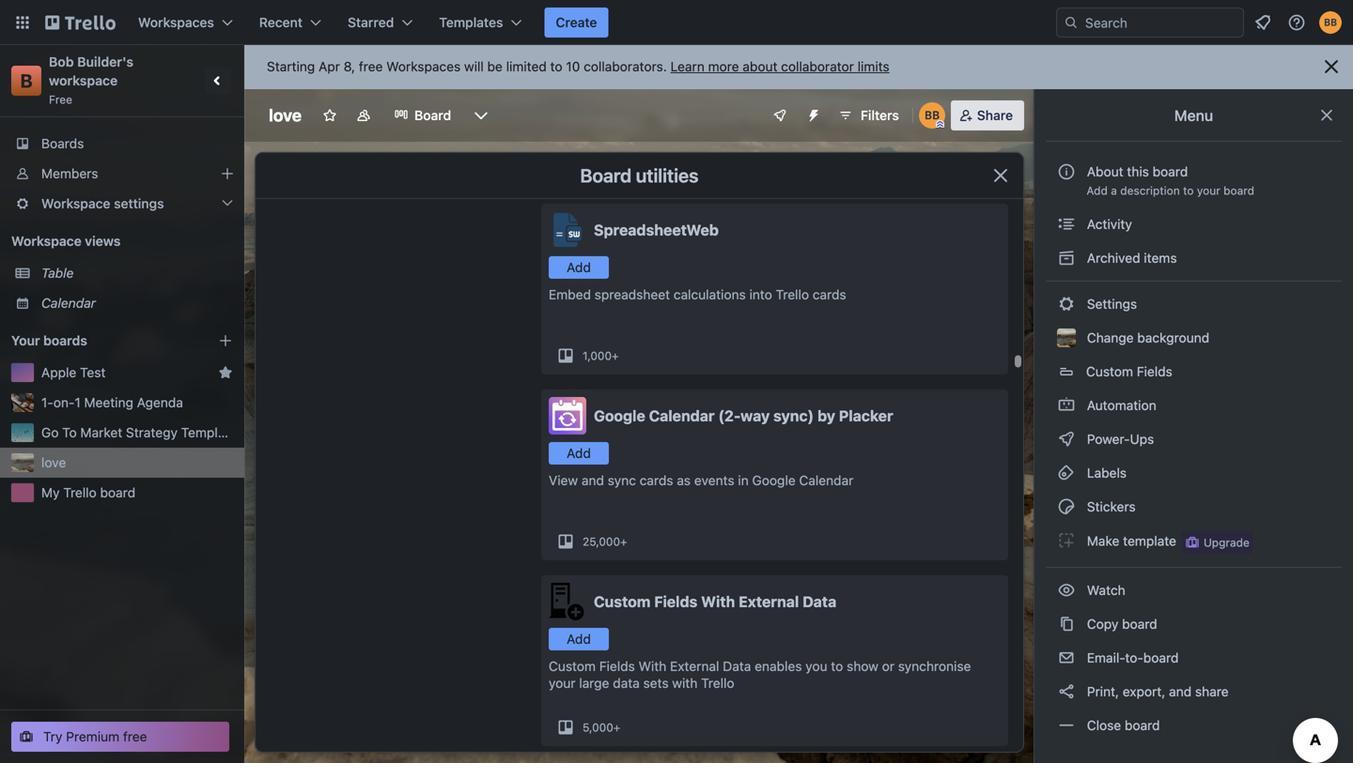 Task type: describe. For each thing, give the bounding box(es) containing it.
embed spreadsheet calculations into trello cards
[[549, 287, 846, 303]]

workspace
[[49, 73, 118, 88]]

0 vertical spatial +
[[612, 350, 619, 363]]

activity link
[[1046, 210, 1342, 240]]

placker
[[839, 407, 893, 425]]

workspace settings
[[41, 196, 164, 211]]

background
[[1137, 330, 1209, 346]]

external for custom fields with external data enables you to show or synchronise your large data sets with trello
[[670, 659, 719, 675]]

sync
[[608, 473, 636, 489]]

way
[[741, 407, 770, 425]]

sm image for email-to-board
[[1057, 649, 1076, 668]]

fields for custom fields
[[1137, 364, 1172, 380]]

copy board link
[[1046, 610, 1342, 640]]

make
[[1087, 534, 1119, 549]]

back to home image
[[45, 8, 116, 38]]

5,000 +
[[583, 722, 620, 735]]

0 horizontal spatial google
[[594, 407, 645, 425]]

external for custom fields with external data
[[739, 593, 799, 611]]

sm image for settings
[[1057, 295, 1076, 314]]

starting
[[267, 59, 315, 74]]

create
[[556, 15, 597, 30]]

b link
[[11, 66, 41, 96]]

sets
[[643, 676, 669, 692]]

limits
[[858, 59, 890, 74]]

apr
[[319, 59, 340, 74]]

email-
[[1087, 651, 1125, 666]]

more
[[708, 59, 739, 74]]

workspace for workspace views
[[11, 233, 81, 249]]

(2-
[[718, 407, 741, 425]]

custom for custom fields with external data
[[594, 593, 651, 611]]

or
[[882, 659, 895, 675]]

automation
[[1083, 398, 1156, 413]]

close board
[[1083, 718, 1160, 734]]

calculations
[[674, 287, 746, 303]]

filters
[[861, 108, 899, 123]]

as
[[677, 473, 691, 489]]

add inside about this board add a description to your board
[[1087, 184, 1108, 197]]

you
[[805, 659, 827, 675]]

email-to-board
[[1083, 651, 1179, 666]]

sm image for activity
[[1057, 215, 1076, 234]]

boards link
[[0, 129, 244, 159]]

custom for custom fields with external data enables you to show or synchronise your large data sets with trello
[[549, 659, 596, 675]]

watch
[[1083, 583, 1129, 599]]

to-
[[1125, 651, 1143, 666]]

templates button
[[428, 8, 533, 38]]

stickers link
[[1046, 492, 1342, 522]]

calendar link
[[41, 294, 233, 313]]

love inside text field
[[269, 105, 302, 125]]

view
[[549, 473, 578, 489]]

add button for spreadsheetweb
[[549, 257, 609, 279]]

1 horizontal spatial calendar
[[649, 407, 715, 425]]

my trello board
[[41, 485, 135, 501]]

0 notifications image
[[1252, 11, 1274, 34]]

create button
[[544, 8, 608, 38]]

try premium free button
[[11, 723, 229, 753]]

table
[[41, 265, 74, 281]]

change background
[[1083, 330, 1209, 346]]

test
[[80, 365, 106, 381]]

builder's
[[77, 54, 134, 70]]

close board link
[[1046, 711, 1342, 741]]

sm image for print, export, and share
[[1057, 683, 1076, 702]]

try premium free
[[43, 730, 147, 745]]

to inside custom fields with external data enables you to show or synchronise your large data sets with trello
[[831, 659, 843, 675]]

apple test
[[41, 365, 106, 381]]

add for google calendar (2-way sync) by placker
[[567, 446, 591, 461]]

board up activity link
[[1224, 184, 1254, 197]]

table link
[[41, 264, 233, 283]]

25,000 +
[[583, 536, 627, 549]]

1,000 +
[[583, 350, 619, 363]]

copy
[[1087, 617, 1118, 632]]

description
[[1120, 184, 1180, 197]]

go to market strategy template link
[[41, 424, 237, 443]]

sm image for watch
[[1057, 582, 1076, 600]]

board up print, export, and share
[[1143, 651, 1179, 666]]

spreadsheet
[[595, 287, 670, 303]]

1 vertical spatial bob builder (bobbuilder40) image
[[919, 102, 945, 129]]

recent button
[[248, 8, 333, 38]]

meeting
[[84, 395, 133, 411]]

1 vertical spatial google
[[752, 473, 796, 489]]

board link
[[382, 101, 462, 131]]

with for custom fields with external data
[[701, 593, 735, 611]]

+ for custom
[[613, 722, 620, 735]]

change
[[1087, 330, 1134, 346]]

copy board
[[1083, 617, 1157, 632]]

labels link
[[1046, 459, 1342, 489]]

collaborator
[[781, 59, 854, 74]]

1 horizontal spatial workspaces
[[386, 59, 461, 74]]

open information menu image
[[1287, 13, 1306, 32]]

25,000
[[583, 536, 620, 549]]

sm image for close board
[[1057, 717, 1076, 736]]

share
[[977, 108, 1013, 123]]

apple
[[41, 365, 76, 381]]

sm image for power-ups
[[1057, 430, 1076, 449]]

go to market strategy template
[[41, 425, 237, 441]]

members
[[41, 166, 98, 181]]

sm image for stickers
[[1057, 498, 1076, 517]]

custom fields
[[1086, 364, 1172, 380]]

board utilities
[[580, 164, 699, 187]]

settings
[[114, 196, 164, 211]]

starred
[[348, 15, 394, 30]]

1
[[75, 395, 81, 411]]

love link
[[41, 454, 233, 473]]

sm image for copy board
[[1057, 615, 1076, 634]]

0 vertical spatial cards
[[813, 287, 846, 303]]

this member is an admin of this board. image
[[936, 120, 944, 129]]

settings
[[1083, 296, 1137, 312]]

power-ups link
[[1046, 425, 1342, 455]]

workspace visible image
[[356, 108, 371, 123]]

upgrade
[[1204, 537, 1250, 550]]

settings link
[[1046, 289, 1342, 319]]

bob builder's workspace free
[[49, 54, 137, 106]]

events
[[694, 473, 734, 489]]

watch link
[[1046, 576, 1342, 606]]

upgrade button
[[1181, 532, 1253, 554]]

your boards with 5 items element
[[11, 330, 190, 352]]

2 horizontal spatial calendar
[[799, 473, 853, 489]]

close
[[1087, 718, 1121, 734]]

automation image
[[799, 101, 825, 127]]

utilities
[[636, 164, 699, 187]]

your inside about this board add a description to your board
[[1197, 184, 1220, 197]]

add button for custom fields with external data
[[549, 629, 609, 651]]

synchronise
[[898, 659, 971, 675]]

add button for google calendar (2-way sync) by placker
[[549, 443, 609, 465]]

custom fields with external data
[[594, 593, 836, 611]]



Task type: vqa. For each thing, say whether or not it's contained in the screenshot.
Starting
yes



Task type: locate. For each thing, give the bounding box(es) containing it.
customize views image
[[472, 106, 491, 125]]

1 vertical spatial custom
[[594, 593, 651, 611]]

collaborators.
[[584, 59, 667, 74]]

google calendar (2-way sync) by placker
[[594, 407, 893, 425]]

fields inside button
[[1137, 364, 1172, 380]]

sm image left archived
[[1057, 249, 1076, 268]]

custom fields button
[[1046, 357, 1342, 387]]

1 vertical spatial external
[[670, 659, 719, 675]]

views
[[85, 233, 121, 249]]

export,
[[1123, 685, 1165, 700]]

fields inside custom fields with external data enables you to show or synchronise your large data sets with trello
[[599, 659, 635, 675]]

star or unstar board image
[[322, 108, 337, 123]]

1 vertical spatial add button
[[549, 443, 609, 465]]

free right 8,
[[359, 59, 383, 74]]

0 horizontal spatial to
[[550, 59, 562, 74]]

1 vertical spatial love
[[41, 455, 66, 471]]

bob builder (bobbuilder40) image right open information menu image
[[1319, 11, 1342, 34]]

change background link
[[1046, 323, 1342, 353]]

to inside about this board add a description to your board
[[1183, 184, 1194, 197]]

0 vertical spatial your
[[1197, 184, 1220, 197]]

1 horizontal spatial your
[[1197, 184, 1220, 197]]

1,000
[[583, 350, 612, 363]]

sm image left the close
[[1057, 717, 1076, 736]]

1 vertical spatial and
[[1169, 685, 1192, 700]]

about this board add a description to your board
[[1087, 164, 1254, 197]]

1 sm image from the top
[[1057, 295, 1076, 314]]

1 horizontal spatial data
[[803, 593, 836, 611]]

workspaces button
[[127, 8, 244, 38]]

data up you at the right bottom
[[803, 593, 836, 611]]

your
[[11, 333, 40, 349]]

2 vertical spatial custom
[[549, 659, 596, 675]]

+ down spreadsheet
[[612, 350, 619, 363]]

sm image left print,
[[1057, 683, 1076, 702]]

8,
[[344, 59, 355, 74]]

filters button
[[832, 101, 905, 131]]

0 vertical spatial fields
[[1137, 364, 1172, 380]]

labels
[[1083, 466, 1127, 481]]

0 horizontal spatial external
[[670, 659, 719, 675]]

search image
[[1064, 15, 1079, 30]]

1 vertical spatial fields
[[654, 593, 698, 611]]

data
[[613, 676, 640, 692]]

custom inside button
[[1086, 364, 1133, 380]]

2 vertical spatial calendar
[[799, 473, 853, 489]]

sm image inside automation link
[[1057, 397, 1076, 415]]

fields
[[1137, 364, 1172, 380], [654, 593, 698, 611], [599, 659, 635, 675]]

board up to-
[[1122, 617, 1157, 632]]

sm image for automation
[[1057, 397, 1076, 415]]

sm image inside stickers link
[[1057, 498, 1076, 517]]

1 vertical spatial workspaces
[[386, 59, 461, 74]]

board for board utilities
[[580, 164, 632, 187]]

1 horizontal spatial board
[[580, 164, 632, 187]]

workspace up table
[[11, 233, 81, 249]]

sm image inside power-ups link
[[1057, 430, 1076, 449]]

sm image left activity
[[1057, 215, 1076, 234]]

+ down sync
[[620, 536, 627, 549]]

your left the large
[[549, 676, 576, 692]]

custom fields with external data enables you to show or synchronise your large data sets with trello
[[549, 659, 971, 692]]

custom for custom fields
[[1086, 364, 1133, 380]]

automation link
[[1046, 391, 1342, 421]]

0 vertical spatial trello
[[776, 287, 809, 303]]

0 vertical spatial custom
[[1086, 364, 1133, 380]]

sm image left power-
[[1057, 430, 1076, 449]]

items
[[1144, 250, 1177, 266]]

1 vertical spatial +
[[620, 536, 627, 549]]

recent
[[259, 15, 303, 30]]

to
[[550, 59, 562, 74], [1183, 184, 1194, 197], [831, 659, 843, 675]]

workspace settings button
[[0, 189, 244, 219]]

1 vertical spatial free
[[123, 730, 147, 745]]

add board image
[[218, 334, 233, 349]]

starred icon image
[[218, 366, 233, 381]]

0 horizontal spatial workspaces
[[138, 15, 214, 30]]

1 horizontal spatial bob builder (bobbuilder40) image
[[1319, 11, 1342, 34]]

calendar down by at right
[[799, 473, 853, 489]]

trello right into
[[776, 287, 809, 303]]

1 vertical spatial data
[[723, 659, 751, 675]]

trello right my
[[63, 485, 97, 501]]

0 vertical spatial to
[[550, 59, 562, 74]]

bob builder (bobbuilder40) image
[[1319, 11, 1342, 34], [919, 102, 945, 129]]

bob builder (bobbuilder40) image right filters
[[919, 102, 945, 129]]

0 horizontal spatial trello
[[63, 485, 97, 501]]

data left enables
[[723, 659, 751, 675]]

1 horizontal spatial google
[[752, 473, 796, 489]]

0 horizontal spatial and
[[582, 473, 604, 489]]

2 vertical spatial add button
[[549, 629, 609, 651]]

enables
[[755, 659, 802, 675]]

and inside print, export, and share link
[[1169, 685, 1192, 700]]

0 horizontal spatial free
[[123, 730, 147, 745]]

2 vertical spatial +
[[613, 722, 620, 735]]

4 sm image from the top
[[1057, 464, 1076, 483]]

sm image left watch
[[1057, 582, 1076, 600]]

0 horizontal spatial data
[[723, 659, 751, 675]]

board
[[1153, 164, 1188, 179], [1224, 184, 1254, 197], [100, 485, 135, 501], [1122, 617, 1157, 632], [1143, 651, 1179, 666], [1125, 718, 1160, 734]]

board down love link
[[100, 485, 135, 501]]

workspace down members
[[41, 196, 110, 211]]

your inside custom fields with external data enables you to show or synchronise your large data sets with trello
[[549, 676, 576, 692]]

1 horizontal spatial trello
[[701, 676, 734, 692]]

Search field
[[1079, 8, 1243, 37]]

0 vertical spatial external
[[739, 593, 799, 611]]

0 vertical spatial workspaces
[[138, 15, 214, 30]]

sm image
[[1057, 295, 1076, 314], [1057, 430, 1076, 449], [1057, 498, 1076, 517], [1057, 582, 1076, 600], [1057, 683, 1076, 702]]

and left sync
[[582, 473, 604, 489]]

be
[[487, 59, 503, 74]]

add for spreadsheetweb
[[567, 260, 591, 275]]

1 horizontal spatial external
[[739, 593, 799, 611]]

add for custom fields with external data
[[567, 632, 591, 647]]

your up activity link
[[1197, 184, 1220, 197]]

board down export,
[[1125, 718, 1160, 734]]

board up description
[[1153, 164, 1188, 179]]

2 horizontal spatial trello
[[776, 287, 809, 303]]

0 vertical spatial workspace
[[41, 196, 110, 211]]

1 vertical spatial workspace
[[11, 233, 81, 249]]

+ down data
[[613, 722, 620, 735]]

1 horizontal spatial free
[[359, 59, 383, 74]]

workspaces up board link
[[386, 59, 461, 74]]

0 horizontal spatial bob builder (bobbuilder40) image
[[919, 102, 945, 129]]

to up activity link
[[1183, 184, 1194, 197]]

5 sm image from the top
[[1057, 683, 1076, 702]]

to left 10
[[550, 59, 562, 74]]

google right in
[[752, 473, 796, 489]]

Board name text field
[[259, 101, 311, 131]]

1 vertical spatial cards
[[640, 473, 673, 489]]

sm image inside close board link
[[1057, 717, 1076, 736]]

1 horizontal spatial fields
[[654, 593, 698, 611]]

love up my
[[41, 455, 66, 471]]

print, export, and share link
[[1046, 677, 1342, 708]]

external up with
[[670, 659, 719, 675]]

spreadsheetweb
[[594, 221, 719, 239]]

and
[[582, 473, 604, 489], [1169, 685, 1192, 700]]

1 vertical spatial your
[[549, 676, 576, 692]]

0 horizontal spatial board
[[414, 108, 451, 123]]

my trello board link
[[41, 484, 233, 503]]

sm image left make
[[1057, 532, 1076, 551]]

0 vertical spatial google
[[594, 407, 645, 425]]

2 sm image from the top
[[1057, 430, 1076, 449]]

5,000
[[583, 722, 613, 735]]

share
[[1195, 685, 1229, 700]]

3 add button from the top
[[549, 629, 609, 651]]

1-on-1 meeting agenda link
[[41, 394, 233, 412]]

0 vertical spatial board
[[414, 108, 451, 123]]

to
[[62, 425, 77, 441]]

1 add button from the top
[[549, 257, 609, 279]]

templates
[[439, 15, 503, 30]]

5 sm image from the top
[[1057, 532, 1076, 551]]

embed
[[549, 287, 591, 303]]

and left share
[[1169, 685, 1192, 700]]

with up custom fields with external data enables you to show or synchronise your large data sets with trello
[[701, 593, 735, 611]]

into
[[749, 287, 772, 303]]

bob builder (bobbuilder40) image inside primary element
[[1319, 11, 1342, 34]]

0 horizontal spatial your
[[549, 676, 576, 692]]

apple test link
[[41, 364, 210, 382]]

to right you at the right bottom
[[831, 659, 843, 675]]

0 vertical spatial data
[[803, 593, 836, 611]]

calendar down table
[[41, 296, 96, 311]]

premium
[[66, 730, 119, 745]]

fields for custom fields with external data
[[654, 593, 698, 611]]

sm image inside settings link
[[1057, 295, 1076, 314]]

sm image left labels
[[1057, 464, 1076, 483]]

with for custom fields with external data enables you to show or synchronise your large data sets with trello
[[639, 659, 666, 675]]

sm image left automation at the bottom of page
[[1057, 397, 1076, 415]]

4 sm image from the top
[[1057, 582, 1076, 600]]

this
[[1127, 164, 1149, 179]]

free right premium
[[123, 730, 147, 745]]

power ups image
[[772, 108, 787, 123]]

google
[[594, 407, 645, 425], [752, 473, 796, 489]]

0 horizontal spatial calendar
[[41, 296, 96, 311]]

fields down the 'change background'
[[1137, 364, 1172, 380]]

primary element
[[0, 0, 1353, 45]]

calendar left "(2-"
[[649, 407, 715, 425]]

1 horizontal spatial with
[[701, 593, 735, 611]]

with
[[672, 676, 698, 692]]

fields for custom fields with external data enables you to show or synchronise your large data sets with trello
[[599, 659, 635, 675]]

custom down change
[[1086, 364, 1133, 380]]

add left a
[[1087, 184, 1108, 197]]

7 sm image from the top
[[1057, 649, 1076, 668]]

archived items
[[1083, 250, 1177, 266]]

sm image inside archived items link
[[1057, 249, 1076, 268]]

go
[[41, 425, 59, 441]]

sm image inside print, export, and share link
[[1057, 683, 1076, 702]]

sm image
[[1057, 215, 1076, 234], [1057, 249, 1076, 268], [1057, 397, 1076, 415], [1057, 464, 1076, 483], [1057, 532, 1076, 551], [1057, 615, 1076, 634], [1057, 649, 1076, 668], [1057, 717, 1076, 736]]

sm image inside email-to-board link
[[1057, 649, 1076, 668]]

fields up with
[[654, 593, 698, 611]]

1 horizontal spatial and
[[1169, 685, 1192, 700]]

+ for google
[[620, 536, 627, 549]]

2 vertical spatial trello
[[701, 676, 734, 692]]

sm image left email-
[[1057, 649, 1076, 668]]

0 vertical spatial with
[[701, 593, 735, 611]]

boards
[[43, 333, 87, 349]]

google down 1,000 +
[[594, 407, 645, 425]]

1-
[[41, 395, 53, 411]]

ups
[[1130, 432, 1154, 447]]

0 vertical spatial love
[[269, 105, 302, 125]]

trello right with
[[701, 676, 734, 692]]

0 vertical spatial and
[[582, 473, 604, 489]]

workspaces up workspace navigation collapse icon
[[138, 15, 214, 30]]

starred button
[[336, 8, 424, 38]]

learn
[[671, 59, 705, 74]]

external inside custom fields with external data enables you to show or synchronise your large data sets with trello
[[670, 659, 719, 675]]

1 horizontal spatial love
[[269, 105, 302, 125]]

add button up embed
[[549, 257, 609, 279]]

2 horizontal spatial fields
[[1137, 364, 1172, 380]]

add up 'view' at the bottom left of the page
[[567, 446, 591, 461]]

1 vertical spatial to
[[1183, 184, 1194, 197]]

members link
[[0, 159, 244, 189]]

2 sm image from the top
[[1057, 249, 1076, 268]]

with up the sets
[[639, 659, 666, 675]]

sm image inside watch "link"
[[1057, 582, 1076, 600]]

sm image inside copy board link
[[1057, 615, 1076, 634]]

calendar
[[41, 296, 96, 311], [649, 407, 715, 425], [799, 473, 853, 489]]

sm image for labels
[[1057, 464, 1076, 483]]

2 add button from the top
[[549, 443, 609, 465]]

add button up the large
[[549, 629, 609, 651]]

board left customize views image
[[414, 108, 451, 123]]

cards left as
[[640, 473, 673, 489]]

strategy
[[126, 425, 178, 441]]

your boards
[[11, 333, 87, 349]]

cards right into
[[813, 287, 846, 303]]

with inside custom fields with external data enables you to show or synchronise your large data sets with trello
[[639, 659, 666, 675]]

sm image inside activity link
[[1057, 215, 1076, 234]]

add button up 'view' at the bottom left of the page
[[549, 443, 609, 465]]

external up enables
[[739, 593, 799, 611]]

1 sm image from the top
[[1057, 215, 1076, 234]]

data inside custom fields with external data enables you to show or synchronise your large data sets with trello
[[723, 659, 751, 675]]

workspace views
[[11, 233, 121, 249]]

sm image left stickers
[[1057, 498, 1076, 517]]

b
[[20, 70, 32, 92]]

print, export, and share
[[1083, 685, 1229, 700]]

add
[[1087, 184, 1108, 197], [567, 260, 591, 275], [567, 446, 591, 461], [567, 632, 591, 647]]

activity
[[1083, 217, 1132, 232]]

1 vertical spatial calendar
[[649, 407, 715, 425]]

love left star or unstar board icon
[[269, 105, 302, 125]]

template
[[1123, 534, 1176, 549]]

1 vertical spatial with
[[639, 659, 666, 675]]

0 horizontal spatial with
[[639, 659, 666, 675]]

0 vertical spatial free
[[359, 59, 383, 74]]

6 sm image from the top
[[1057, 615, 1076, 634]]

1 horizontal spatial cards
[[813, 287, 846, 303]]

trello inside custom fields with external data enables you to show or synchronise your large data sets with trello
[[701, 676, 734, 692]]

0 horizontal spatial fields
[[599, 659, 635, 675]]

add up embed
[[567, 260, 591, 275]]

8 sm image from the top
[[1057, 717, 1076, 736]]

0 vertical spatial add button
[[549, 257, 609, 279]]

3 sm image from the top
[[1057, 498, 1076, 517]]

sm image for make template
[[1057, 532, 1076, 551]]

about
[[743, 59, 778, 74]]

0 horizontal spatial love
[[41, 455, 66, 471]]

3 sm image from the top
[[1057, 397, 1076, 415]]

sm image inside "labels" link
[[1057, 464, 1076, 483]]

data for custom fields with external data enables you to show or synchronise your large data sets with trello
[[723, 659, 751, 675]]

sm image left settings
[[1057, 295, 1076, 314]]

data for custom fields with external data
[[803, 593, 836, 611]]

0 vertical spatial bob builder (bobbuilder40) image
[[1319, 11, 1342, 34]]

board for board
[[414, 108, 451, 123]]

board left utilities
[[580, 164, 632, 187]]

0 vertical spatial calendar
[[41, 296, 96, 311]]

workspaces inside workspaces 'popup button'
[[138, 15, 214, 30]]

workspace inside popup button
[[41, 196, 110, 211]]

free inside button
[[123, 730, 147, 745]]

2 vertical spatial fields
[[599, 659, 635, 675]]

custom up the large
[[549, 659, 596, 675]]

add up the large
[[567, 632, 591, 647]]

a
[[1111, 184, 1117, 197]]

2 vertical spatial to
[[831, 659, 843, 675]]

1 vertical spatial trello
[[63, 485, 97, 501]]

board
[[414, 108, 451, 123], [580, 164, 632, 187]]

fields up data
[[599, 659, 635, 675]]

workspace navigation collapse icon image
[[205, 68, 231, 94]]

custom down 25,000 +
[[594, 593, 651, 611]]

custom inside custom fields with external data enables you to show or synchronise your large data sets with trello
[[549, 659, 596, 675]]

boards
[[41, 136, 84, 151]]

1 vertical spatial board
[[580, 164, 632, 187]]

sm image for archived items
[[1057, 249, 1076, 268]]

in
[[738, 473, 749, 489]]

2 horizontal spatial to
[[1183, 184, 1194, 197]]

0 horizontal spatial cards
[[640, 473, 673, 489]]

workspace for workspace settings
[[41, 196, 110, 211]]

sm image left copy
[[1057, 615, 1076, 634]]

email-to-board link
[[1046, 644, 1342, 674]]

print,
[[1087, 685, 1119, 700]]

show
[[847, 659, 878, 675]]

1 horizontal spatial to
[[831, 659, 843, 675]]



